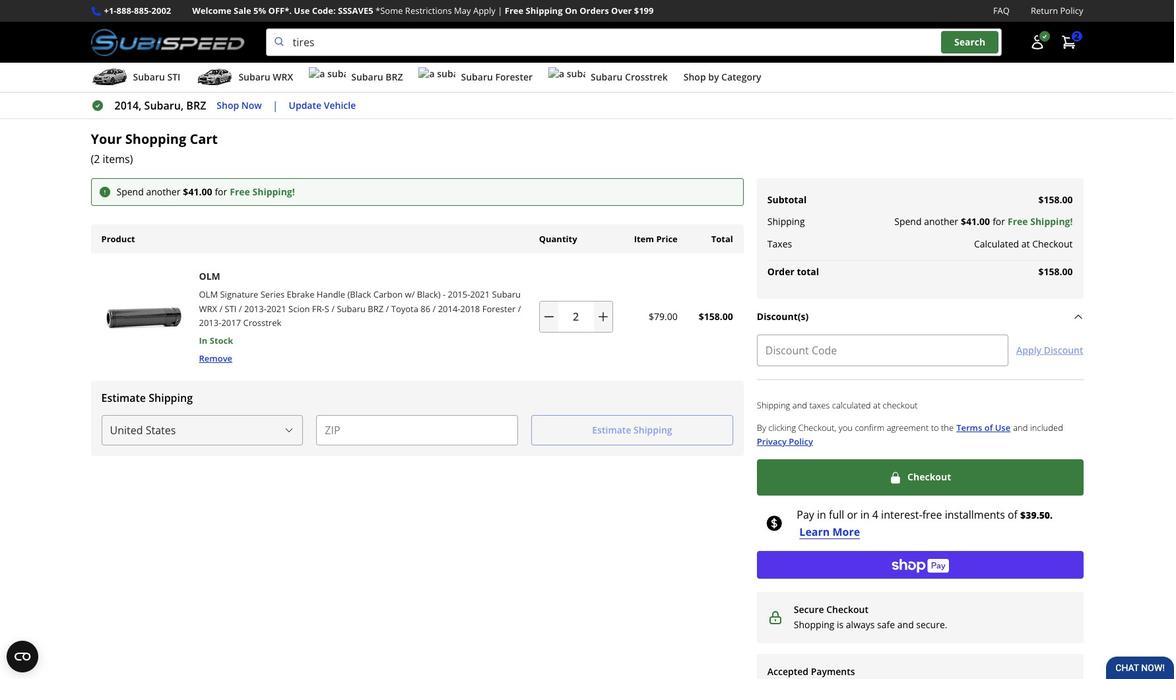 Task type: describe. For each thing, give the bounding box(es) containing it.
signature
[[220, 289, 258, 301]]

1 vertical spatial |
[[273, 98, 278, 113]]

items)
[[103, 152, 133, 166]]

olm signature series ebrake handle (black carbon w/ black) - 2015-2021 subaru wrx / sti / 2013-2021 scion fr-s / subaru brz / toyota 86 / 2014-2018 forester / 2013-2017 crosstrek link
[[199, 289, 521, 329]]

is
[[837, 619, 844, 631]]

2 horizontal spatial free
[[1008, 215, 1028, 228]]

2002
[[152, 5, 171, 17]]

shop by category
[[684, 71, 762, 83]]

sti inside olm olm signature series ebrake handle (black carbon w/ black) - 2015-2021 subaru wrx / sti / 2013-2021 scion fr-s / subaru brz / toyota 86 / 2014-2018 forester / 2013-2017 crosstrek in stock remove
[[225, 303, 237, 315]]

the
[[942, 422, 954, 433]]

order total
[[768, 266, 819, 278]]

secure checkout shopping is always safe and secure.
[[794, 604, 948, 631]]

Country Select button
[[101, 415, 303, 446]]

in
[[199, 335, 208, 346]]

1 in from the left
[[817, 508, 827, 522]]

subaru forester
[[461, 71, 533, 83]]

brz inside olm olm signature series ebrake handle (black carbon w/ black) - 2015-2021 subaru wrx / sti / 2013-2021 scion fr-s / subaru brz / toyota 86 / 2014-2018 forester / 2013-2017 crosstrek in stock remove
[[368, 303, 384, 315]]

by
[[757, 422, 767, 433]]

$199
[[634, 5, 654, 17]]

vehicle
[[324, 99, 356, 111]]

a subaru crosstrek thumbnail image image
[[549, 67, 586, 87]]

always
[[846, 619, 875, 631]]

clicking
[[769, 422, 796, 433]]

3 / from the left
[[332, 303, 335, 315]]

fr-
[[312, 303, 325, 315]]

1 horizontal spatial |
[[498, 5, 503, 17]]

checkout inside secure checkout shopping is always safe and secure.
[[827, 604, 869, 616]]

1 horizontal spatial another
[[924, 215, 959, 228]]

0 vertical spatial spend another $ 41.00 for free shipping!
[[117, 185, 295, 198]]

(2
[[91, 152, 100, 166]]

1 / from the left
[[219, 303, 223, 315]]

olm image
[[96, 269, 191, 364]]

subaru right 2015-
[[492, 289, 521, 301]]

888-
[[117, 5, 134, 17]]

black)
[[417, 289, 441, 301]]

shop for shop now
[[217, 99, 239, 111]]

shipping down subtotal
[[768, 215, 805, 228]]

calculated at checkout
[[975, 237, 1073, 250]]

0 horizontal spatial another
[[146, 185, 180, 198]]

crosstrek inside dropdown button
[[625, 71, 668, 83]]

over
[[611, 5, 632, 17]]

subaru wrx
[[239, 71, 293, 83]]

total
[[797, 266, 819, 278]]

shop now
[[217, 99, 262, 111]]

button image
[[1030, 34, 1046, 50]]

secure.
[[917, 619, 948, 631]]

handle
[[317, 289, 345, 301]]

shop for shop by category
[[684, 71, 706, 83]]

shopping inside secure checkout shopping is always safe and secure.
[[794, 619, 835, 631]]

1 vertical spatial brz
[[186, 98, 206, 113]]

of for installments
[[1008, 508, 1018, 522]]

5 / from the left
[[433, 303, 436, 315]]

subaru sti button
[[91, 65, 181, 92]]

0 horizontal spatial free
[[230, 185, 250, 198]]

and inside secure checkout shopping is always safe and secure.
[[898, 619, 914, 631]]

your
[[91, 130, 122, 148]]

pay in full or in 4 interest-free installments of $39.50 . learn more
[[797, 508, 1053, 540]]

subaru sti
[[133, 71, 181, 83]]

subaru for subaru crosstrek
[[591, 71, 623, 83]]

checkout inside button
[[908, 471, 952, 484]]

subaru brz
[[351, 71, 403, 83]]

2 / from the left
[[239, 303, 242, 315]]

discount(s)
[[757, 310, 809, 323]]

*some restrictions may apply | free shipping on orders over $199
[[376, 5, 654, 17]]

cart
[[190, 130, 218, 148]]

$158.00 for subtotal
[[1039, 193, 1073, 206]]

2 vertical spatial $158.00
[[699, 310, 733, 323]]

stock
[[210, 335, 233, 346]]

shop by category button
[[684, 65, 762, 92]]

learn more link
[[797, 525, 860, 540]]

1 horizontal spatial 2021
[[470, 289, 490, 301]]

you
[[839, 422, 853, 433]]

brz inside dropdown button
[[386, 71, 403, 83]]

1 horizontal spatial shipping!
[[1031, 215, 1073, 228]]

confirm
[[855, 422, 885, 433]]

0 horizontal spatial spend
[[117, 185, 144, 198]]

+1-888-885-2002 link
[[104, 4, 171, 18]]

calculated
[[975, 237, 1020, 250]]

shipping and taxes calculated at checkout
[[757, 400, 918, 412]]

calculated
[[832, 400, 871, 412]]

$158.00 for order total
[[1039, 266, 1073, 278]]

terms of use link
[[957, 421, 1011, 435]]

wrx inside olm olm signature series ebrake handle (black carbon w/ black) - 2015-2021 subaru wrx / sti / 2013-2021 scion fr-s / subaru brz / toyota 86 / 2014-2018 forester / 2013-2017 crosstrek in stock remove
[[199, 303, 217, 315]]

.
[[1051, 509, 1053, 522]]

$79.00
[[649, 310, 678, 323]]

free
[[923, 508, 943, 522]]

quantity
[[539, 233, 577, 245]]

w/
[[405, 289, 415, 301]]

included
[[1031, 422, 1064, 433]]

a subaru sti thumbnail image image
[[91, 67, 128, 87]]

2 in from the left
[[861, 508, 870, 522]]

1 vertical spatial spend
[[895, 215, 922, 228]]

subaru forester button
[[419, 65, 533, 92]]

2 horizontal spatial checkout
[[1033, 237, 1073, 250]]

0 vertical spatial at
[[1022, 237, 1030, 250]]

search
[[955, 36, 986, 48]]

wrx inside dropdown button
[[273, 71, 293, 83]]

remove button
[[199, 352, 232, 365]]

a subaru brz thumbnail image image
[[309, 67, 346, 87]]

installments
[[945, 508, 1005, 522]]

Zip text field
[[316, 415, 518, 446]]

safe
[[878, 619, 895, 631]]

subaru down (black
[[337, 303, 366, 315]]

faq
[[994, 5, 1010, 17]]

or
[[847, 508, 858, 522]]

86
[[421, 303, 431, 315]]

agreement
[[887, 422, 929, 433]]

full
[[829, 508, 845, 522]]

subaru brz button
[[309, 65, 403, 92]]

estimate shipping button
[[101, 391, 733, 405]]

return policy
[[1031, 5, 1084, 17]]

by clicking checkout, you confirm agreement to the terms of use and included privacy policy
[[757, 422, 1064, 448]]

*some
[[376, 5, 403, 17]]



Task type: locate. For each thing, give the bounding box(es) containing it.
of inside pay in full or in 4 interest-free installments of $39.50 . learn more
[[1008, 508, 1018, 522]]

to
[[931, 422, 939, 433]]

at
[[1022, 237, 1030, 250], [874, 400, 881, 412]]

$39.50
[[1021, 509, 1051, 522]]

subaru for subaru brz
[[351, 71, 383, 83]]

1 horizontal spatial 2013-
[[244, 303, 267, 315]]

1 vertical spatial another
[[924, 215, 959, 228]]

checkout up "is"
[[827, 604, 869, 616]]

$158.00 down calculated at checkout
[[1039, 266, 1073, 278]]

1 vertical spatial checkout
[[908, 471, 952, 484]]

shop inside "shop now" link
[[217, 99, 239, 111]]

forester left a subaru crosstrek thumbnail image
[[496, 71, 533, 83]]

1 horizontal spatial of
[[1008, 508, 1018, 522]]

policy
[[1061, 5, 1084, 17], [789, 436, 813, 448]]

/ down the carbon
[[386, 303, 389, 315]]

free
[[505, 5, 524, 17], [230, 185, 250, 198], [1008, 215, 1028, 228]]

1 vertical spatial crosstrek
[[243, 317, 281, 329]]

0 vertical spatial free
[[505, 5, 524, 17]]

4 / from the left
[[386, 303, 389, 315]]

(black
[[348, 289, 371, 301]]

subaru for subaru forester
[[461, 71, 493, 83]]

2021 down the series
[[267, 303, 286, 315]]

shop inside the shop by category dropdown button
[[684, 71, 706, 83]]

41.00 down cart
[[188, 185, 212, 198]]

1 vertical spatial $158.00
[[1039, 266, 1073, 278]]

spend another $ 41.00 for free shipping! down cart
[[117, 185, 295, 198]]

/ right s
[[332, 303, 335, 315]]

in left 4
[[861, 508, 870, 522]]

product
[[101, 233, 135, 245]]

1 horizontal spatial shop
[[684, 71, 706, 83]]

and inside by clicking checkout, you confirm agreement to the terms of use and included privacy policy
[[1014, 422, 1028, 433]]

of for terms
[[985, 422, 993, 433]]

s
[[325, 303, 329, 315]]

a subaru forester thumbnail image image
[[419, 67, 456, 87]]

0 horizontal spatial brz
[[186, 98, 206, 113]]

wrx up the in
[[199, 303, 217, 315]]

0 vertical spatial $158.00
[[1039, 193, 1073, 206]]

sti
[[167, 71, 181, 83], [225, 303, 237, 315]]

1 vertical spatial of
[[1008, 508, 1018, 522]]

carbon
[[374, 289, 403, 301]]

checkout
[[883, 400, 918, 412]]

of left $39.50
[[1008, 508, 1018, 522]]

interest-
[[882, 508, 923, 522]]

1 vertical spatial shipping!
[[1031, 215, 1073, 228]]

1 vertical spatial and
[[1014, 422, 1028, 433]]

0 horizontal spatial policy
[[789, 436, 813, 448]]

0 vertical spatial shipping!
[[253, 185, 295, 198]]

country select image
[[284, 425, 295, 436]]

toyota
[[391, 303, 419, 315]]

brz right subaru,
[[186, 98, 206, 113]]

policy down checkout,
[[789, 436, 813, 448]]

0 horizontal spatial of
[[985, 422, 993, 433]]

0 vertical spatial 2013-
[[244, 303, 267, 315]]

taxes
[[768, 237, 792, 250]]

1 vertical spatial free
[[230, 185, 250, 198]]

0 vertical spatial of
[[985, 422, 993, 433]]

olm up signature
[[199, 270, 220, 282]]

2 horizontal spatial brz
[[386, 71, 403, 83]]

0 vertical spatial wrx
[[273, 71, 293, 83]]

0 horizontal spatial 41.00
[[188, 185, 212, 198]]

1 horizontal spatial for
[[993, 215, 1006, 228]]

1 vertical spatial wrx
[[199, 303, 217, 315]]

1 vertical spatial forester
[[482, 303, 516, 315]]

forester
[[496, 71, 533, 83], [482, 303, 516, 315]]

/ left decrement icon
[[518, 303, 521, 315]]

open widget image
[[7, 641, 38, 673]]

buy with shop pay image
[[891, 558, 950, 573]]

0 horizontal spatial use
[[294, 5, 310, 17]]

update vehicle button
[[289, 98, 356, 113]]

1 horizontal spatial sti
[[225, 303, 237, 315]]

estimate shipping
[[101, 391, 193, 405]]

/ up 2017
[[219, 303, 223, 315]]

orders
[[580, 5, 609, 17]]

None number field
[[539, 301, 613, 333]]

1 vertical spatial 2021
[[267, 303, 286, 315]]

crosstrek
[[625, 71, 668, 83], [243, 317, 281, 329]]

0 horizontal spatial shopping
[[125, 130, 186, 148]]

decrement image
[[543, 310, 556, 324]]

2 horizontal spatial and
[[1014, 422, 1028, 433]]

0 vertical spatial shopping
[[125, 130, 186, 148]]

2013- up the in
[[199, 317, 221, 329]]

a subaru wrx thumbnail image image
[[196, 67, 233, 87]]

brz down the carbon
[[368, 303, 384, 315]]

2021
[[470, 289, 490, 301], [267, 303, 286, 315]]

6 / from the left
[[518, 303, 521, 315]]

apply
[[473, 5, 496, 17]]

1 horizontal spatial spend
[[895, 215, 922, 228]]

+1-888-885-2002
[[104, 5, 171, 17]]

spend another $ 41.00 for free shipping!
[[117, 185, 295, 198], [895, 215, 1073, 228]]

shopping down secure
[[794, 619, 835, 631]]

1 vertical spatial shop
[[217, 99, 239, 111]]

for down cart
[[215, 185, 227, 198]]

subtotal
[[768, 193, 807, 206]]

1 vertical spatial shopping
[[794, 619, 835, 631]]

shipping
[[526, 5, 563, 17], [768, 215, 805, 228], [149, 391, 193, 405], [757, 400, 791, 412]]

shipping left on
[[526, 5, 563, 17]]

policy up 2
[[1061, 5, 1084, 17]]

2013- down signature
[[244, 303, 267, 315]]

sti up subaru,
[[167, 71, 181, 83]]

forester inside dropdown button
[[496, 71, 533, 83]]

/ down signature
[[239, 303, 242, 315]]

code:
[[312, 5, 336, 17]]

of inside by clicking checkout, you confirm agreement to the terms of use and included privacy policy
[[985, 422, 993, 433]]

1 vertical spatial spend another $ 41.00 for free shipping!
[[895, 215, 1073, 228]]

return
[[1031, 5, 1059, 17]]

accepted
[[768, 665, 809, 678]]

1 horizontal spatial wrx
[[273, 71, 293, 83]]

885-
[[134, 5, 152, 17]]

2014, subaru, brz
[[115, 98, 206, 113]]

subaru crosstrek
[[591, 71, 668, 83]]

0 vertical spatial use
[[294, 5, 310, 17]]

2
[[1075, 30, 1080, 43]]

restrictions
[[405, 5, 452, 17]]

at right calculated on the top of the page
[[1022, 237, 1030, 250]]

0 horizontal spatial $
[[183, 185, 188, 198]]

wrx up update
[[273, 71, 293, 83]]

privacy policy link
[[757, 435, 813, 449]]

shop left by
[[684, 71, 706, 83]]

1 horizontal spatial checkout
[[908, 471, 952, 484]]

shop left now on the top left
[[217, 99, 239, 111]]

update vehicle
[[289, 99, 356, 111]]

0 horizontal spatial 2013-
[[199, 317, 221, 329]]

shipping up country select button
[[149, 391, 193, 405]]

Discount Code field
[[757, 335, 1009, 367]]

accepted payments
[[768, 665, 855, 678]]

crosstrek inside olm olm signature series ebrake handle (black carbon w/ black) - 2015-2021 subaru wrx / sti / 2013-2021 scion fr-s / subaru brz / toyota 86 / 2014-2018 forester / 2013-2017 crosstrek in stock remove
[[243, 317, 281, 329]]

1 horizontal spatial brz
[[368, 303, 384, 315]]

item price
[[634, 233, 678, 245]]

subispeed logo image
[[91, 28, 245, 56]]

ebrake
[[287, 289, 315, 301]]

sale
[[234, 5, 251, 17]]

1 horizontal spatial shopping
[[794, 619, 835, 631]]

0 vertical spatial brz
[[386, 71, 403, 83]]

spend another $ 41.00 for free shipping! up calculated on the top of the page
[[895, 215, 1073, 228]]

| right apply
[[498, 5, 503, 17]]

subaru up now on the top left
[[239, 71, 271, 83]]

2 olm from the top
[[199, 289, 218, 301]]

for up calculated on the top of the page
[[993, 215, 1006, 228]]

price
[[657, 233, 678, 245]]

and right safe
[[898, 619, 914, 631]]

sti up 2017
[[225, 303, 237, 315]]

0 horizontal spatial in
[[817, 508, 827, 522]]

of right the terms
[[985, 422, 993, 433]]

estimate
[[101, 391, 146, 405]]

0 vertical spatial and
[[793, 400, 808, 412]]

subaru up vehicle in the left of the page
[[351, 71, 383, 83]]

2 vertical spatial brz
[[368, 303, 384, 315]]

forester inside olm olm signature series ebrake handle (black carbon w/ black) - 2015-2021 subaru wrx / sti / 2013-2021 scion fr-s / subaru brz / toyota 86 / 2014-2018 forester / 2013-2017 crosstrek in stock remove
[[482, 303, 516, 315]]

checkout
[[1033, 237, 1073, 250], [908, 471, 952, 484], [827, 604, 869, 616]]

checkout link
[[757, 460, 1084, 496]]

1 horizontal spatial spend another $ 41.00 for free shipping!
[[895, 215, 1073, 228]]

olm left signature
[[199, 289, 218, 301]]

0 horizontal spatial for
[[215, 185, 227, 198]]

2013-
[[244, 303, 267, 315], [199, 317, 221, 329]]

0 horizontal spatial sti
[[167, 71, 181, 83]]

subaru for subaru wrx
[[239, 71, 271, 83]]

shop now link
[[217, 98, 262, 113]]

of
[[985, 422, 993, 433], [1008, 508, 1018, 522]]

2 vertical spatial free
[[1008, 215, 1028, 228]]

1 vertical spatial for
[[993, 215, 1006, 228]]

0 horizontal spatial shipping!
[[253, 185, 295, 198]]

0 vertical spatial spend
[[117, 185, 144, 198]]

0 vertical spatial for
[[215, 185, 227, 198]]

0 horizontal spatial 2021
[[267, 303, 286, 315]]

crosstrek down the series
[[243, 317, 281, 329]]

update
[[289, 99, 322, 111]]

41.00
[[188, 185, 212, 198], [967, 215, 991, 228]]

1 horizontal spatial 41.00
[[967, 215, 991, 228]]

by
[[709, 71, 719, 83]]

use right off*. on the left
[[294, 5, 310, 17]]

1 olm from the top
[[199, 270, 220, 282]]

subaru crosstrek button
[[549, 65, 668, 92]]

item
[[634, 233, 654, 245]]

search input field
[[266, 28, 1002, 56]]

search button
[[942, 31, 999, 53]]

-
[[443, 289, 446, 301]]

$158.00 up calculated at checkout
[[1039, 193, 1073, 206]]

subaru inside dropdown button
[[239, 71, 271, 83]]

sti inside dropdown button
[[167, 71, 181, 83]]

1 horizontal spatial at
[[1022, 237, 1030, 250]]

crosstrek down search input field
[[625, 71, 668, 83]]

2018
[[461, 303, 480, 315]]

0 vertical spatial $
[[183, 185, 188, 198]]

subaru right a subaru crosstrek thumbnail image
[[591, 71, 623, 83]]

0 horizontal spatial crosstrek
[[243, 317, 281, 329]]

policy inside by clicking checkout, you confirm agreement to the terms of use and included privacy policy
[[789, 436, 813, 448]]

welcome
[[192, 5, 232, 17]]

1 horizontal spatial use
[[996, 422, 1011, 433]]

return policy link
[[1031, 4, 1084, 18]]

0 vertical spatial 41.00
[[188, 185, 212, 198]]

checkout,
[[799, 422, 837, 433]]

more
[[833, 525, 860, 540]]

use right the terms
[[996, 422, 1011, 433]]

at up confirm
[[874, 400, 881, 412]]

0 vertical spatial |
[[498, 5, 503, 17]]

order
[[768, 266, 795, 278]]

wrx
[[273, 71, 293, 83], [199, 303, 217, 315]]

faq link
[[994, 4, 1010, 18]]

olm olm signature series ebrake handle (black carbon w/ black) - 2015-2021 subaru wrx / sti / 2013-2021 scion fr-s / subaru brz / toyota 86 / 2014-2018 forester / 2013-2017 crosstrek in stock remove
[[199, 270, 521, 364]]

welcome sale 5% off*. use code: sssave5
[[192, 5, 373, 17]]

1 vertical spatial sti
[[225, 303, 237, 315]]

total
[[712, 233, 733, 245]]

| right now on the top left
[[273, 98, 278, 113]]

2015-
[[448, 289, 470, 301]]

shopping inside "your shopping cart (2 items)"
[[125, 130, 186, 148]]

2017
[[221, 317, 241, 329]]

1 horizontal spatial policy
[[1061, 5, 1084, 17]]

use inside by clicking checkout, you confirm agreement to the terms of use and included privacy policy
[[996, 422, 1011, 433]]

2014,
[[115, 98, 142, 113]]

forester right 2018
[[482, 303, 516, 315]]

shopping
[[125, 130, 186, 148], [794, 619, 835, 631]]

0 vertical spatial 2021
[[470, 289, 490, 301]]

subaru for subaru sti
[[133, 71, 165, 83]]

checkout right calculated on the top of the page
[[1033, 237, 1073, 250]]

1 vertical spatial 2013-
[[199, 317, 221, 329]]

on
[[565, 5, 578, 17]]

and
[[793, 400, 808, 412], [1014, 422, 1028, 433], [898, 619, 914, 631]]

subaru up 2014, subaru, brz
[[133, 71, 165, 83]]

1 vertical spatial olm
[[199, 289, 218, 301]]

subaru right a subaru forester thumbnail image
[[461, 71, 493, 83]]

0 horizontal spatial wrx
[[199, 303, 217, 315]]

1 vertical spatial 41.00
[[967, 215, 991, 228]]

checkout up free on the right
[[908, 471, 952, 484]]

payments
[[811, 665, 855, 678]]

0 horizontal spatial |
[[273, 98, 278, 113]]

shopping down 2014, subaru, brz
[[125, 130, 186, 148]]

0 vertical spatial policy
[[1061, 5, 1084, 17]]

/ right 86
[[433, 303, 436, 315]]

2 vertical spatial and
[[898, 619, 914, 631]]

0 vertical spatial olm
[[199, 270, 220, 282]]

0 horizontal spatial shop
[[217, 99, 239, 111]]

2 vertical spatial checkout
[[827, 604, 869, 616]]

increment image
[[597, 310, 610, 324]]

1 vertical spatial use
[[996, 422, 1011, 433]]

41.00 up calculated on the top of the page
[[967, 215, 991, 228]]

and left included
[[1014, 422, 1028, 433]]

in left full
[[817, 508, 827, 522]]

1 horizontal spatial $
[[961, 215, 967, 228]]

2021 up 2018
[[470, 289, 490, 301]]

for
[[215, 185, 227, 198], [993, 215, 1006, 228]]

1 horizontal spatial in
[[861, 508, 870, 522]]

0 horizontal spatial checkout
[[827, 604, 869, 616]]

2014-
[[438, 303, 461, 315]]

1 horizontal spatial crosstrek
[[625, 71, 668, 83]]

1 horizontal spatial free
[[505, 5, 524, 17]]

1 vertical spatial policy
[[789, 436, 813, 448]]

and left taxes
[[793, 400, 808, 412]]

shipping up clicking
[[757, 400, 791, 412]]

brz left a subaru forester thumbnail image
[[386, 71, 403, 83]]

1 vertical spatial at
[[874, 400, 881, 412]]

$158.00 right $79.00
[[699, 310, 733, 323]]

secure
[[794, 604, 824, 616]]

1 horizontal spatial and
[[898, 619, 914, 631]]

1 vertical spatial $
[[961, 215, 967, 228]]

0 vertical spatial sti
[[167, 71, 181, 83]]

0 horizontal spatial at
[[874, 400, 881, 412]]

now
[[242, 99, 262, 111]]

0 vertical spatial crosstrek
[[625, 71, 668, 83]]



Task type: vqa. For each thing, say whether or not it's contained in the screenshot.
Shipping!
yes



